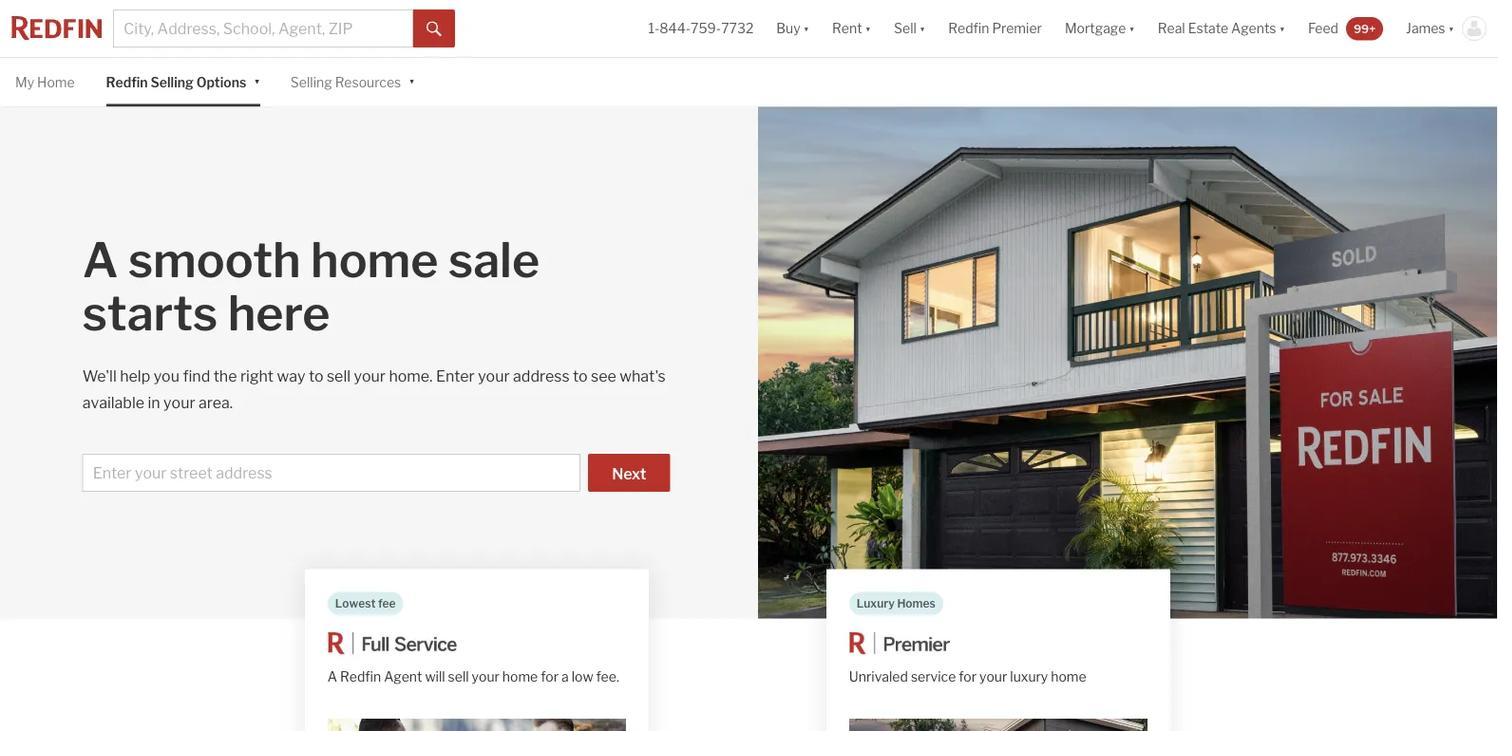 Task type: vqa. For each thing, say whether or not it's contained in the screenshot.
the photos
no



Task type: locate. For each thing, give the bounding box(es) containing it.
a smooth home sale starts here
[[82, 231, 540, 342]]

to
[[309, 367, 324, 385], [573, 367, 588, 385]]

▾ right buy
[[804, 20, 810, 36]]

0 vertical spatial sell
[[327, 367, 351, 385]]

▾ inside "selling resources ▾"
[[409, 73, 415, 89]]

selling left resources
[[291, 74, 332, 90]]

0 horizontal spatial selling
[[151, 74, 194, 90]]

next button
[[589, 454, 670, 492]]

james ▾
[[1407, 20, 1455, 36]]

sell right way
[[327, 367, 351, 385]]

your
[[354, 367, 386, 385], [478, 367, 510, 385], [164, 393, 195, 412], [472, 669, 500, 686], [980, 669, 1008, 686]]

you
[[154, 367, 180, 385]]

luxury homes
[[857, 597, 936, 611]]

0 vertical spatial redfin
[[949, 20, 990, 36]]

luxury
[[857, 597, 895, 611]]

homes
[[898, 597, 936, 611]]

selling resources ▾
[[291, 73, 415, 90]]

1 horizontal spatial for
[[959, 669, 977, 686]]

▾ right the options
[[254, 73, 260, 89]]

real estate agents ▾ button
[[1147, 0, 1297, 57]]

my
[[15, 74, 34, 90]]

redfin right home
[[106, 74, 148, 90]]

1 to from the left
[[309, 367, 324, 385]]

2 selling from the left
[[291, 74, 332, 90]]

your left luxury
[[980, 669, 1008, 686]]

1 horizontal spatial selling
[[291, 74, 332, 90]]

redfin left the agent
[[340, 669, 381, 686]]

1-844-759-7732 link
[[649, 20, 754, 36]]

redfin inside button
[[949, 20, 990, 36]]

selling inside redfin selling options ▾
[[151, 74, 194, 90]]

low
[[572, 669, 594, 686]]

1 horizontal spatial a
[[328, 669, 337, 686]]

sell right will
[[448, 669, 469, 686]]

▾ right 'rent'
[[865, 20, 872, 36]]

sell ▾ button
[[883, 0, 937, 57]]

▾ right agents
[[1280, 20, 1286, 36]]

home.
[[389, 367, 433, 385]]

lowest fee
[[335, 597, 396, 611]]

real estate agents ▾ link
[[1158, 0, 1286, 57]]

0 horizontal spatial for
[[541, 669, 559, 686]]

a inside "a smooth home sale starts here"
[[82, 231, 118, 289]]

sell
[[327, 367, 351, 385], [448, 669, 469, 686]]

real estate agents ▾
[[1158, 20, 1286, 36]]

1 horizontal spatial to
[[573, 367, 588, 385]]

redfin
[[949, 20, 990, 36], [106, 74, 148, 90], [340, 669, 381, 686]]

the
[[213, 367, 237, 385]]

buy
[[777, 20, 801, 36]]

smooth
[[128, 231, 301, 289]]

we'll
[[82, 367, 117, 385]]

buy ▾ button
[[777, 0, 810, 57]]

2 horizontal spatial redfin
[[949, 20, 990, 36]]

for left a
[[541, 669, 559, 686]]

Enter your street address search field
[[82, 454, 581, 492]]

selling resources link
[[291, 58, 401, 107]]

1 vertical spatial redfin
[[106, 74, 148, 90]]

for right "service"
[[959, 669, 977, 686]]

sell ▾ button
[[894, 0, 926, 57]]

1-
[[649, 20, 660, 36]]

1 vertical spatial sell
[[448, 669, 469, 686]]

1 vertical spatial a
[[328, 669, 337, 686]]

redfin for redfin selling options ▾
[[106, 74, 148, 90]]

0 horizontal spatial redfin
[[106, 74, 148, 90]]

for
[[541, 669, 559, 686], [959, 669, 977, 686]]

a
[[562, 669, 569, 686]]

mortgage ▾ button
[[1065, 0, 1135, 57]]

redfin inside redfin selling options ▾
[[106, 74, 148, 90]]

759-
[[691, 20, 721, 36]]

2 vertical spatial redfin
[[340, 669, 381, 686]]

find
[[183, 367, 210, 385]]

a
[[82, 231, 118, 289], [328, 669, 337, 686]]

home
[[311, 231, 439, 289], [503, 669, 538, 686], [1051, 669, 1087, 686]]

redfin premier button
[[937, 0, 1054, 57]]

0 vertical spatial a
[[82, 231, 118, 289]]

to right way
[[309, 367, 324, 385]]

buy ▾ button
[[765, 0, 821, 57]]

in
[[148, 393, 160, 412]]

▾ right resources
[[409, 73, 415, 89]]

2 for from the left
[[959, 669, 977, 686]]

unrivaled service for your luxury home
[[850, 669, 1087, 686]]

home inside "a smooth home sale starts here"
[[311, 231, 439, 289]]

0 horizontal spatial home
[[311, 231, 439, 289]]

agents
[[1232, 20, 1277, 36]]

rent ▾ button
[[833, 0, 872, 57]]

0 horizontal spatial a
[[82, 231, 118, 289]]

▾ right sell
[[920, 20, 926, 36]]

way
[[277, 367, 306, 385]]

redfin left premier at the top
[[949, 20, 990, 36]]

0 horizontal spatial sell
[[327, 367, 351, 385]]

your up a lovely couple and their redfin agent image
[[472, 669, 500, 686]]

▾
[[804, 20, 810, 36], [865, 20, 872, 36], [920, 20, 926, 36], [1129, 20, 1135, 36], [1280, 20, 1286, 36], [1449, 20, 1455, 36], [254, 73, 260, 89], [409, 73, 415, 89]]

premier logo image
[[850, 633, 950, 656]]

selling
[[151, 74, 194, 90], [291, 74, 332, 90]]

0 horizontal spatial to
[[309, 367, 324, 385]]

enter
[[436, 367, 475, 385]]

a lovely couple and their redfin agent image
[[328, 719, 626, 732]]

mortgage ▾
[[1065, 20, 1135, 36]]

sale
[[449, 231, 540, 289]]

selling left the options
[[151, 74, 194, 90]]

help
[[120, 367, 150, 385]]

a for a smooth home sale starts here
[[82, 231, 118, 289]]

▾ inside redfin selling options ▾
[[254, 73, 260, 89]]

to left see on the left bottom of the page
[[573, 367, 588, 385]]

a modern home at sunset with a redfin listing sign image
[[758, 107, 1499, 619]]

1 selling from the left
[[151, 74, 194, 90]]



Task type: describe. For each thing, give the bounding box(es) containing it.
a for a redfin agent will sell your home for a low fee.
[[328, 669, 337, 686]]

rent ▾
[[833, 20, 872, 36]]

mortgage ▾ button
[[1054, 0, 1147, 57]]

service
[[911, 669, 956, 686]]

available
[[82, 393, 145, 412]]

a redfin agent will sell your home for a low fee.
[[328, 669, 619, 686]]

premier
[[993, 20, 1042, 36]]

99+
[[1354, 22, 1376, 35]]

1 horizontal spatial redfin
[[340, 669, 381, 686]]

we'll help you find the right way to sell your home. enter your address to see what's available in your area.
[[82, 367, 666, 412]]

selling inside "selling resources ▾"
[[291, 74, 332, 90]]

next
[[612, 464, 647, 483]]

a team of professionals image
[[850, 719, 1148, 732]]

rent
[[833, 20, 863, 36]]

agent
[[384, 669, 422, 686]]

starts
[[82, 284, 218, 342]]

redfin full service logo image
[[328, 633, 457, 656]]

home
[[37, 74, 75, 90]]

lowest
[[335, 597, 376, 611]]

luxury
[[1011, 669, 1049, 686]]

redfin premier
[[949, 20, 1042, 36]]

your left home.
[[354, 367, 386, 385]]

fee.
[[596, 669, 619, 686]]

▾ right mortgage
[[1129, 20, 1135, 36]]

sell
[[894, 20, 917, 36]]

fee
[[378, 597, 396, 611]]

2 horizontal spatial home
[[1051, 669, 1087, 686]]

▾ right james
[[1449, 20, 1455, 36]]

my home
[[15, 74, 75, 90]]

address
[[513, 367, 570, 385]]

1-844-759-7732
[[649, 20, 754, 36]]

sell inside we'll help you find the right way to sell your home. enter your address to see what's available in your area.
[[327, 367, 351, 385]]

sell ▾
[[894, 20, 926, 36]]

my home link
[[15, 58, 75, 107]]

unrivaled
[[850, 669, 908, 686]]

resources
[[335, 74, 401, 90]]

submit search image
[[427, 22, 442, 37]]

james
[[1407, 20, 1446, 36]]

7732
[[721, 20, 754, 36]]

buy ▾
[[777, 20, 810, 36]]

estate
[[1189, 20, 1229, 36]]

feed
[[1309, 20, 1339, 36]]

redfin selling options link
[[106, 58, 246, 107]]

City, Address, School, Agent, ZIP search field
[[113, 10, 413, 48]]

right
[[240, 367, 274, 385]]

1 for from the left
[[541, 669, 559, 686]]

rent ▾ button
[[821, 0, 883, 57]]

2 to from the left
[[573, 367, 588, 385]]

redfin for redfin premier
[[949, 20, 990, 36]]

area.
[[199, 393, 233, 412]]

844-
[[660, 20, 691, 36]]

redfin selling options ▾
[[106, 73, 260, 90]]

your right enter
[[478, 367, 510, 385]]

1 horizontal spatial home
[[503, 669, 538, 686]]

1 horizontal spatial sell
[[448, 669, 469, 686]]

will
[[425, 669, 445, 686]]

here
[[228, 284, 330, 342]]

mortgage
[[1065, 20, 1126, 36]]

what's
[[620, 367, 666, 385]]

▾ inside "dropdown button"
[[1280, 20, 1286, 36]]

options
[[196, 74, 246, 90]]

real
[[1158, 20, 1186, 36]]

your right in
[[164, 393, 195, 412]]

see
[[591, 367, 617, 385]]



